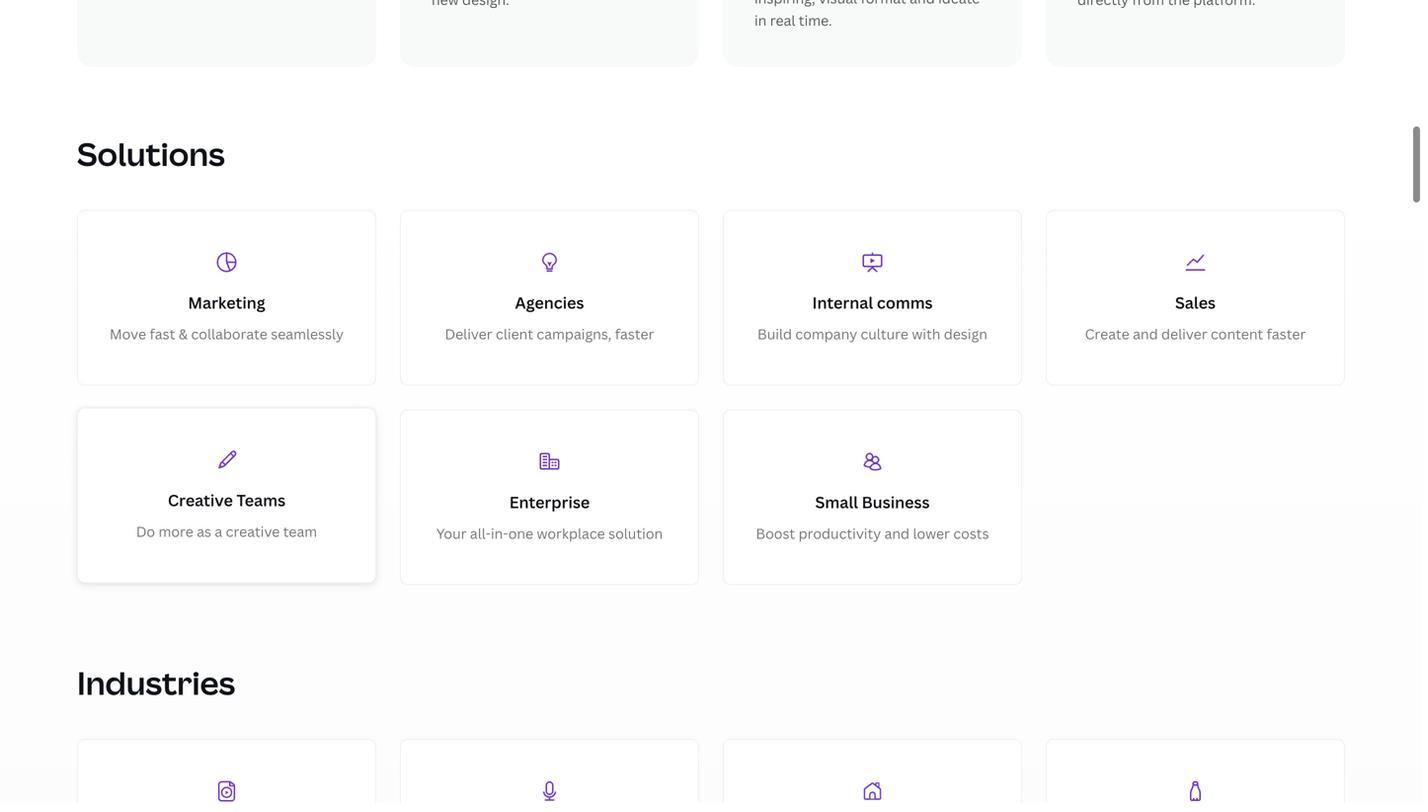 Task type: locate. For each thing, give the bounding box(es) containing it.
and down business in the right of the page
[[885, 524, 910, 543]]

faster
[[615, 325, 654, 343], [1267, 325, 1306, 343]]

workplace
[[537, 524, 605, 543]]

creative
[[226, 522, 280, 541]]

campaigns,
[[537, 325, 612, 343]]

more
[[159, 522, 193, 541]]

business
[[862, 491, 930, 513]]

internal comms
[[812, 292, 933, 313]]

small business
[[815, 491, 930, 513]]

culture
[[861, 325, 909, 343]]

deliver
[[1162, 325, 1208, 343]]

internal
[[812, 292, 873, 313]]

deliver client campaigns, faster
[[445, 325, 654, 343]]

one
[[508, 524, 533, 543]]

and
[[1133, 325, 1158, 343], [885, 524, 910, 543]]

client
[[496, 325, 533, 343]]

faster right campaigns,
[[615, 325, 654, 343]]

small
[[815, 491, 858, 513]]

as
[[197, 522, 211, 541]]

and right "create"
[[1133, 325, 1158, 343]]

do more as a creative team
[[136, 522, 317, 541]]

faster right "content"
[[1267, 325, 1306, 343]]

seamlessly
[[271, 325, 344, 343]]

industries
[[77, 661, 235, 704]]

design
[[944, 325, 988, 343]]

team
[[283, 522, 317, 541]]

costs
[[954, 524, 989, 543]]

move fast & collaborate seamlessly
[[110, 325, 344, 343]]

content
[[1211, 325, 1264, 343]]

your
[[436, 524, 467, 543]]

0 horizontal spatial and
[[885, 524, 910, 543]]

1 horizontal spatial and
[[1133, 325, 1158, 343]]

create
[[1085, 325, 1130, 343]]

solutions
[[77, 132, 225, 175]]

0 horizontal spatial faster
[[615, 325, 654, 343]]

1 horizontal spatial faster
[[1267, 325, 1306, 343]]

boost productivity and lower costs
[[756, 524, 989, 543]]



Task type: vqa. For each thing, say whether or not it's contained in the screenshot.
Team
yes



Task type: describe. For each thing, give the bounding box(es) containing it.
creative teams
[[168, 489, 286, 511]]

all-
[[470, 524, 491, 543]]

your all-in-one workplace solution
[[436, 524, 663, 543]]

creative
[[168, 489, 233, 511]]

build company culture with design
[[758, 325, 988, 343]]

a
[[215, 522, 223, 541]]

company
[[796, 325, 857, 343]]

enterprise
[[509, 491, 590, 513]]

agencies
[[515, 292, 584, 313]]

sales
[[1175, 292, 1216, 313]]

with
[[912, 325, 941, 343]]

fast
[[150, 325, 175, 343]]

0 vertical spatial and
[[1133, 325, 1158, 343]]

productivity
[[799, 524, 881, 543]]

move
[[110, 325, 146, 343]]

comms
[[877, 292, 933, 313]]

1 vertical spatial and
[[885, 524, 910, 543]]

2 faster from the left
[[1267, 325, 1306, 343]]

deliver
[[445, 325, 493, 343]]

marketing
[[188, 292, 265, 313]]

create and deliver content faster
[[1085, 325, 1306, 343]]

1 faster from the left
[[615, 325, 654, 343]]

solution
[[609, 524, 663, 543]]

lower
[[913, 524, 950, 543]]

collaborate
[[191, 325, 268, 343]]

build
[[758, 325, 792, 343]]

boost
[[756, 524, 795, 543]]

&
[[179, 325, 188, 343]]

do
[[136, 522, 155, 541]]

in-
[[491, 524, 508, 543]]

teams
[[237, 489, 286, 511]]



